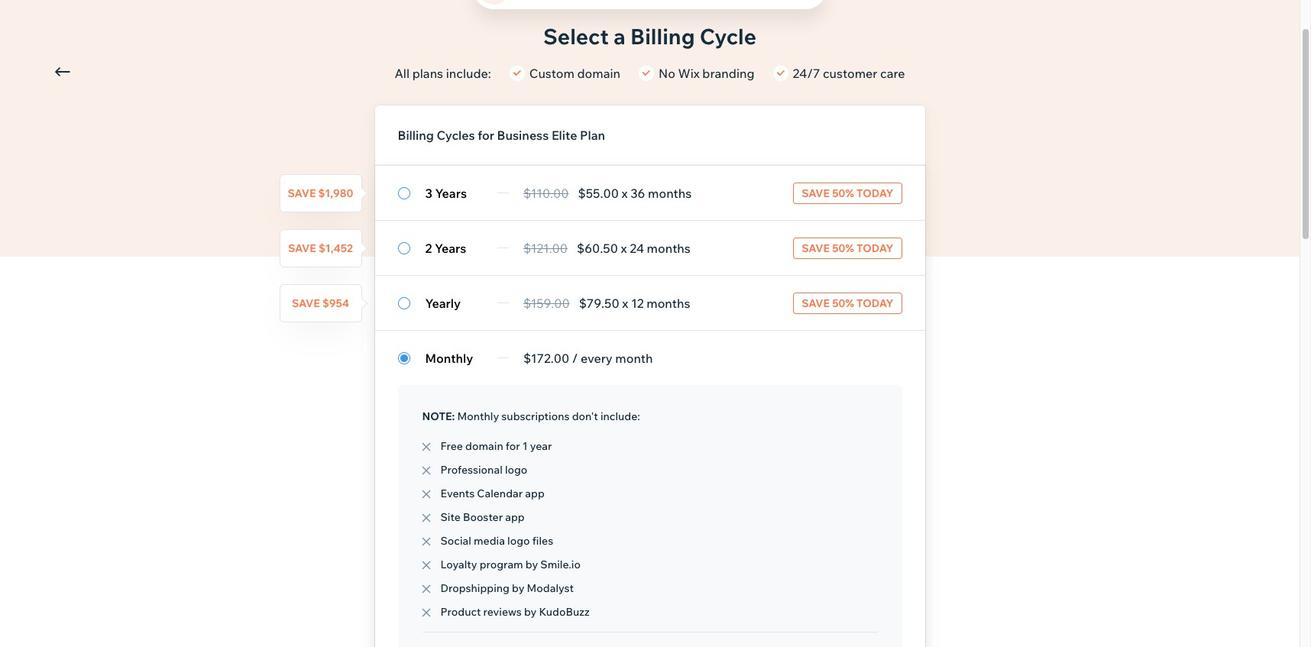 Task type: vqa. For each thing, say whether or not it's contained in the screenshot.
bottommost for
yes



Task type: locate. For each thing, give the bounding box(es) containing it.
2 save 50% today from the top
[[802, 241, 894, 255]]

x for $79.50
[[622, 295, 629, 311]]

events
[[441, 487, 475, 501]]

0 horizontal spatial domain
[[466, 440, 503, 453]]

all plans include:
[[395, 66, 491, 81]]

include:
[[446, 66, 491, 81], [601, 410, 640, 423]]

$79.50 x 12 months
[[579, 295, 691, 311]]

for right cycles on the top left of page
[[478, 128, 495, 143]]

0 vertical spatial today
[[857, 186, 894, 200]]

months right 12
[[647, 295, 691, 311]]

2 vertical spatial months
[[647, 295, 691, 311]]

custom domain
[[530, 66, 621, 81]]

$1,980
[[318, 186, 353, 200]]

loyalty program by smile.io
[[441, 558, 581, 572]]

x for $55.00
[[622, 185, 628, 201]]

1 vertical spatial years
[[435, 240, 467, 256]]

months
[[648, 185, 692, 201], [647, 240, 691, 256], [647, 295, 691, 311]]

0 vertical spatial include:
[[446, 66, 491, 81]]

1 vertical spatial for
[[506, 440, 520, 453]]

1 vertical spatial x
[[621, 240, 627, 256]]

2 vertical spatial today
[[857, 296, 894, 310]]

1 50% from the top
[[833, 186, 854, 200]]

3 today from the top
[[857, 296, 894, 310]]

save $1,452
[[288, 241, 353, 255]]

0 vertical spatial 50%
[[833, 186, 854, 200]]

0 vertical spatial domain
[[577, 66, 621, 81]]

years for 2 years
[[435, 240, 467, 256]]

$55.00
[[578, 185, 619, 201]]

1 vertical spatial domain
[[466, 440, 503, 453]]

a
[[614, 23, 626, 50]]

free domain for 1 year
[[441, 440, 552, 453]]

0 horizontal spatial include:
[[446, 66, 491, 81]]

years right 2 on the top
[[435, 240, 467, 256]]

months right 36
[[648, 185, 692, 201]]

$60.50
[[577, 240, 618, 256]]

2
[[425, 240, 432, 256]]

domain
[[577, 66, 621, 81], [466, 440, 503, 453]]

0 horizontal spatial app
[[505, 511, 525, 524]]

2 today from the top
[[857, 241, 894, 255]]

0 vertical spatial months
[[648, 185, 692, 201]]

$79.50
[[579, 295, 620, 311]]

1 today from the top
[[857, 186, 894, 200]]

x left 12
[[622, 295, 629, 311]]

$159.00
[[523, 295, 570, 311]]

x for $60.50
[[621, 240, 627, 256]]

domain up professional logo
[[466, 440, 503, 453]]

1 horizontal spatial app
[[525, 487, 545, 501]]

2 vertical spatial save 50% today
[[802, 296, 894, 310]]

for
[[478, 128, 495, 143], [506, 440, 520, 453]]

months for $79.50 x 12 months
[[647, 295, 691, 311]]

50% for $1,452
[[833, 241, 854, 255]]

app down the 'calendar'
[[505, 511, 525, 524]]

save 50% today
[[802, 186, 894, 200], [802, 241, 894, 255], [802, 296, 894, 310]]

year
[[530, 440, 552, 453]]

1 vertical spatial include:
[[601, 410, 640, 423]]

1 vertical spatial 50%
[[833, 241, 854, 255]]

domain down a
[[577, 66, 621, 81]]

months for $60.50 x 24 months
[[647, 240, 691, 256]]

subscriptions
[[502, 410, 570, 423]]

logo down the 1
[[505, 463, 528, 477]]

don't
[[572, 410, 598, 423]]

billing left cycles on the top left of page
[[398, 128, 434, 143]]

months right 24
[[647, 240, 691, 256]]

by down files
[[526, 558, 538, 572]]

for left the 1
[[506, 440, 520, 453]]

social media logo files
[[441, 534, 554, 548]]

2 vertical spatial x
[[622, 295, 629, 311]]

0 vertical spatial monthly
[[425, 350, 473, 366]]

1 vertical spatial today
[[857, 241, 894, 255]]

50% for $1,980
[[833, 186, 854, 200]]

3
[[425, 185, 433, 201]]

50%
[[833, 186, 854, 200], [833, 241, 854, 255], [833, 296, 854, 310]]

1 horizontal spatial billing
[[631, 23, 695, 50]]

0 vertical spatial by
[[526, 558, 538, 572]]

monthly
[[425, 350, 473, 366], [458, 410, 499, 423]]

by up product reviews by kudobuzz
[[512, 582, 525, 595]]

by
[[526, 558, 538, 572], [512, 582, 525, 595], [524, 605, 537, 619]]

1 vertical spatial by
[[512, 582, 525, 595]]

1 save 50% today from the top
[[802, 186, 894, 200]]

save
[[288, 186, 316, 200], [802, 186, 830, 200], [288, 241, 316, 255], [802, 241, 830, 255], [292, 296, 320, 310], [802, 296, 830, 310]]

1
[[523, 440, 528, 453]]

0 vertical spatial save 50% today
[[802, 186, 894, 200]]

today
[[857, 186, 894, 200], [857, 241, 894, 255], [857, 296, 894, 310]]

free
[[441, 440, 463, 453]]

product
[[441, 605, 481, 619]]

1 vertical spatial app
[[505, 511, 525, 524]]

by right reviews
[[524, 605, 537, 619]]

2 vertical spatial by
[[524, 605, 537, 619]]

50% for $954
[[833, 296, 854, 310]]

include: right plans
[[446, 66, 491, 81]]

monthly up free domain for 1 year
[[458, 410, 499, 423]]

2 vertical spatial 50%
[[833, 296, 854, 310]]

0 vertical spatial for
[[478, 128, 495, 143]]

1 vertical spatial months
[[647, 240, 691, 256]]

logo
[[505, 463, 528, 477], [508, 534, 530, 548]]

billing
[[631, 23, 695, 50], [398, 128, 434, 143]]

24/7 customer care
[[793, 66, 905, 81]]

branding
[[703, 66, 755, 81]]

x left 24
[[621, 240, 627, 256]]

years right the "3" at the top
[[435, 185, 467, 201]]

cycle
[[700, 23, 757, 50]]

0 horizontal spatial for
[[478, 128, 495, 143]]

app right the 'calendar'
[[525, 487, 545, 501]]

no wix branding
[[659, 66, 755, 81]]

billing up no on the top of page
[[631, 23, 695, 50]]

professional
[[441, 463, 503, 477]]

3 50% from the top
[[833, 296, 854, 310]]

36
[[631, 185, 645, 201]]

save 50% today for $1,452
[[802, 241, 894, 255]]

x left 36
[[622, 185, 628, 201]]

events calendar app
[[441, 487, 545, 501]]

logo left files
[[508, 534, 530, 548]]

$172.00 / every month
[[523, 350, 653, 366]]

x
[[622, 185, 628, 201], [621, 240, 627, 256], [622, 295, 629, 311]]

$110.00
[[523, 185, 569, 201]]

1 vertical spatial billing
[[398, 128, 434, 143]]

3 save 50% today from the top
[[802, 296, 894, 310]]

cycles
[[437, 128, 475, 143]]

1 horizontal spatial for
[[506, 440, 520, 453]]

1 horizontal spatial include:
[[601, 410, 640, 423]]

2 50% from the top
[[833, 241, 854, 255]]

monthly down "yearly"
[[425, 350, 473, 366]]

month
[[616, 350, 653, 366]]

0 vertical spatial app
[[525, 487, 545, 501]]

years
[[435, 185, 467, 201], [435, 240, 467, 256]]

12
[[631, 295, 644, 311]]

product reviews by kudobuzz
[[441, 605, 590, 619]]

include: right don't
[[601, 410, 640, 423]]

1 horizontal spatial domain
[[577, 66, 621, 81]]

app
[[525, 487, 545, 501], [505, 511, 525, 524]]

save 50% today for $954
[[802, 296, 894, 310]]

business
[[497, 128, 549, 143]]

select
[[543, 23, 609, 50]]

0 vertical spatial x
[[622, 185, 628, 201]]

0 vertical spatial years
[[435, 185, 467, 201]]

1 vertical spatial save 50% today
[[802, 241, 894, 255]]

0 vertical spatial logo
[[505, 463, 528, 477]]



Task type: describe. For each thing, give the bounding box(es) containing it.
social
[[441, 534, 471, 548]]

$954
[[323, 296, 349, 310]]

files
[[533, 534, 554, 548]]

loyalty
[[441, 558, 477, 572]]

2 years
[[425, 240, 467, 256]]

professional logo
[[441, 463, 528, 477]]

by for program
[[526, 558, 538, 572]]

save $1,980
[[288, 186, 353, 200]]

care
[[881, 66, 905, 81]]

$121.00
[[523, 240, 568, 256]]

today for $1,980
[[857, 186, 894, 200]]

elite
[[552, 128, 577, 143]]

no
[[659, 66, 676, 81]]

app for events calendar app
[[525, 487, 545, 501]]

select a billing cycle
[[543, 23, 757, 50]]

calendar
[[477, 487, 523, 501]]

$1,452
[[319, 241, 353, 255]]

custom
[[530, 66, 575, 81]]

site booster app
[[441, 511, 525, 524]]

24
[[630, 240, 644, 256]]

plan
[[580, 128, 605, 143]]

for for business
[[478, 128, 495, 143]]

save 50% today for $1,980
[[802, 186, 894, 200]]

0 horizontal spatial billing
[[398, 128, 434, 143]]

dropshipping
[[441, 582, 510, 595]]

modalyst
[[527, 582, 574, 595]]

today for $1,452
[[857, 241, 894, 255]]

kudobuzz
[[539, 605, 590, 619]]

media
[[474, 534, 505, 548]]

reviews
[[484, 605, 522, 619]]

1 vertical spatial monthly
[[458, 410, 499, 423]]

3 years
[[425, 185, 467, 201]]

$60.50 x 24 months
[[577, 240, 691, 256]]

customer
[[823, 66, 878, 81]]

site
[[441, 511, 461, 524]]

$172.00
[[523, 350, 570, 366]]

plans
[[412, 66, 443, 81]]

app for site booster app
[[505, 511, 525, 524]]

domain for custom
[[577, 66, 621, 81]]

smile.io
[[541, 558, 581, 572]]

all
[[395, 66, 410, 81]]

note:
[[422, 410, 455, 423]]

by for reviews
[[524, 605, 537, 619]]

domain for free
[[466, 440, 503, 453]]

0 vertical spatial billing
[[631, 23, 695, 50]]

program
[[480, 558, 523, 572]]

every
[[581, 350, 613, 366]]

/
[[572, 350, 578, 366]]

wix
[[678, 66, 700, 81]]

24/7
[[793, 66, 820, 81]]

for for 1
[[506, 440, 520, 453]]

years for 3 years
[[435, 185, 467, 201]]

booster
[[463, 511, 503, 524]]

yearly
[[425, 295, 461, 311]]

billing cycles for business elite plan
[[398, 128, 605, 143]]

today for $954
[[857, 296, 894, 310]]

dropshipping by modalyst
[[441, 582, 574, 595]]

months for $55.00 x 36 months
[[648, 185, 692, 201]]

1 vertical spatial logo
[[508, 534, 530, 548]]

note: monthly subscriptions don't include:
[[422, 410, 640, 423]]

$55.00 x 36 months
[[578, 185, 692, 201]]

save $954
[[292, 296, 349, 310]]



